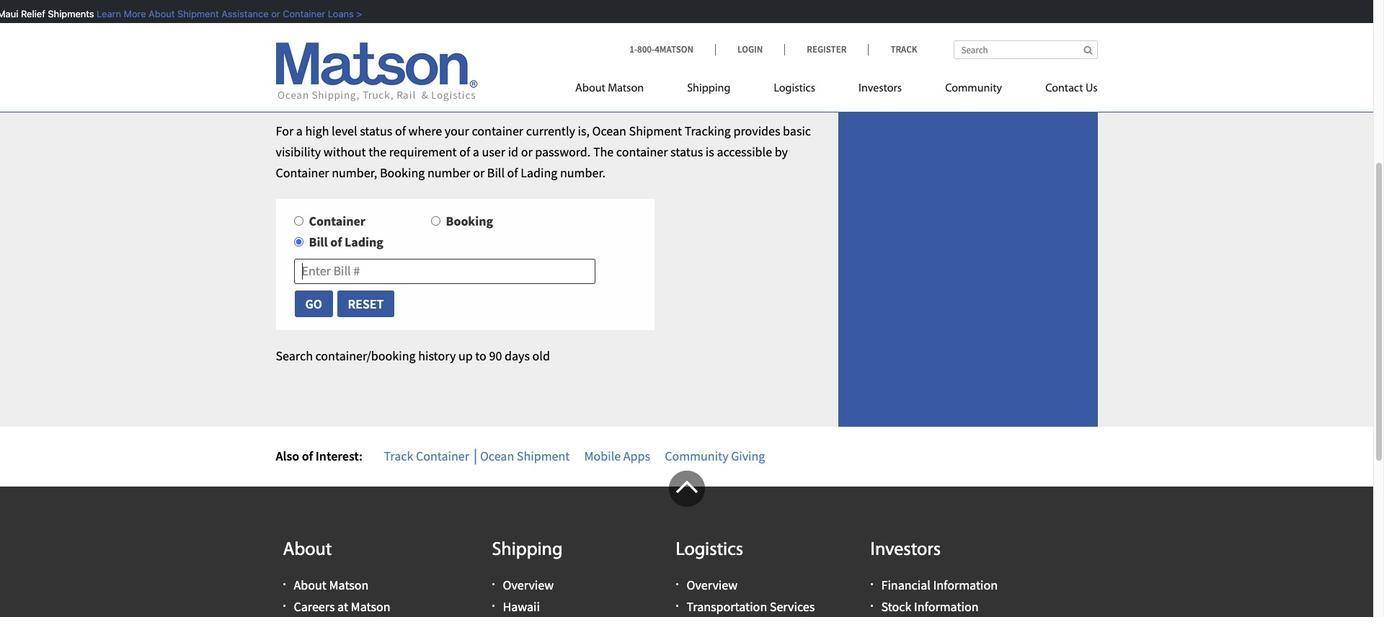 Task type: vqa. For each thing, say whether or not it's contained in the screenshot.
Overview link
yes



Task type: locate. For each thing, give the bounding box(es) containing it.
about inside top menu navigation
[[575, 83, 605, 94]]

1 horizontal spatial overview
[[687, 577, 738, 593]]

1 horizontal spatial community
[[945, 83, 1002, 94]]

financial
[[881, 577, 931, 593]]

2 overview link from the left
[[687, 577, 738, 593]]

track link
[[868, 43, 917, 56]]

community for community giving
[[665, 448, 729, 465]]

assistance
[[220, 8, 267, 19]]

1 horizontal spatial overview link
[[687, 577, 738, 593]]

history
[[418, 347, 456, 364]]

1 vertical spatial your
[[445, 122, 469, 139]]

or down user
[[473, 164, 485, 181]]

1 vertical spatial investors
[[870, 541, 941, 560]]

number,
[[332, 164, 377, 181]]

1 horizontal spatial lading
[[521, 164, 558, 181]]

booking inside "for a high level status of where your container currently is, ocean shipment tracking provides basic visibility without the requirement of a user id or password. the container status is accessible by container number, booking number or bill of lading number."
[[380, 164, 425, 181]]

overview
[[503, 577, 554, 593], [687, 577, 738, 593]]

1 vertical spatial matson
[[329, 577, 369, 593]]

booking
[[380, 164, 425, 181], [446, 213, 493, 229]]

investors inside footer
[[870, 541, 941, 560]]

mobile apps link
[[584, 448, 650, 465]]

1 horizontal spatial container
[[616, 143, 668, 160]]

0 vertical spatial a
[[296, 122, 303, 139]]

overview for logistics
[[687, 577, 738, 593]]

basic
[[783, 122, 811, 139]]

0 horizontal spatial lading
[[345, 234, 383, 250]]

community inside "link"
[[945, 83, 1002, 94]]

stock
[[881, 598, 912, 615]]

of down id
[[507, 164, 518, 181]]

0 vertical spatial information
[[933, 577, 998, 593]]

also
[[276, 448, 299, 465]]

a right for
[[296, 122, 303, 139]]

about matson
[[575, 83, 644, 94]]

1 horizontal spatial track
[[891, 43, 917, 56]]

0 horizontal spatial overview
[[503, 577, 554, 593]]

tracking up is
[[685, 122, 731, 139]]

overview up 'hawaii'
[[503, 577, 554, 593]]

search container/booking history up to 90 days old
[[276, 347, 550, 364]]

community
[[945, 83, 1002, 94], [665, 448, 729, 465]]

shipment right ocean at the left
[[629, 122, 682, 139]]

overview link for shipping
[[503, 577, 554, 593]]

container right the
[[616, 143, 668, 160]]

1 horizontal spatial shipping
[[687, 83, 731, 94]]

shipping inside top menu navigation
[[687, 83, 731, 94]]

Search search field
[[953, 40, 1098, 59]]

0 horizontal spatial shipping
[[492, 541, 563, 560]]

matson
[[608, 83, 644, 94], [329, 577, 369, 593], [351, 598, 390, 615]]

0 vertical spatial status
[[360, 122, 392, 139]]

matson inside top menu navigation
[[608, 83, 644, 94]]

None search field
[[953, 40, 1098, 59]]

tracking up level
[[276, 51, 394, 95]]

1 vertical spatial booking
[[446, 213, 493, 229]]

shipping up overview hawaii
[[492, 541, 563, 560]]

1 overview link from the left
[[503, 577, 554, 593]]

status
[[360, 122, 392, 139], [671, 143, 703, 160]]

shipment inside "for a high level status of where your container currently is, ocean shipment tracking provides basic visibility without the requirement of a user id or password. the container status is accessible by container number, booking number or bill of lading number."
[[629, 122, 682, 139]]

0 vertical spatial investors
[[859, 83, 902, 94]]

logistics inside footer
[[676, 541, 743, 560]]

1-800-4matson
[[629, 43, 694, 56]]

of right also
[[302, 448, 313, 465]]

0 vertical spatial container
[[472, 122, 523, 139]]

your right where
[[445, 122, 469, 139]]

information down financial information link
[[914, 598, 979, 615]]

by
[[775, 143, 788, 160]]

0 horizontal spatial community
[[665, 448, 729, 465]]

0 vertical spatial or
[[270, 8, 279, 19]]

bill down user
[[487, 164, 505, 181]]

information
[[933, 577, 998, 593], [914, 598, 979, 615]]

learn
[[95, 8, 120, 19]]

0 horizontal spatial logistics
[[676, 541, 743, 560]]

about matson link up ocean at the left
[[575, 76, 665, 105]]

container up bill of lading
[[309, 213, 366, 229]]

community down search search box in the right top of the page
[[945, 83, 1002, 94]]

footer containing about
[[0, 471, 1373, 617]]

about matson link for careers at matson link
[[294, 577, 369, 593]]

0 horizontal spatial overview link
[[503, 577, 554, 593]]

1 horizontal spatial booking
[[446, 213, 493, 229]]

lading
[[521, 164, 558, 181], [345, 234, 383, 250]]

1 horizontal spatial logistics
[[774, 83, 815, 94]]

shipping inside footer
[[492, 541, 563, 560]]

0 horizontal spatial booking
[[380, 164, 425, 181]]

investors up financial
[[870, 541, 941, 560]]

about inside about matson careers at matson
[[294, 577, 326, 593]]

overview inside the overview transportation services
[[687, 577, 738, 593]]

bill
[[487, 164, 505, 181], [309, 234, 328, 250]]

logistics up transportation
[[676, 541, 743, 560]]

about matson link
[[575, 76, 665, 105], [294, 577, 369, 593]]

shipment left assistance
[[176, 8, 217, 19]]

container inside "for a high level status of where your container currently is, ocean shipment tracking provides basic visibility without the requirement of a user id or password. the container status is accessible by container number, booking number or bill of lading number."
[[276, 164, 329, 181]]

0 horizontal spatial status
[[360, 122, 392, 139]]

1 vertical spatial track
[[384, 448, 413, 465]]

0 vertical spatial matson
[[608, 83, 644, 94]]

your
[[401, 51, 464, 95], [445, 122, 469, 139]]

matson down 1- at left top
[[608, 83, 644, 94]]

1 vertical spatial or
[[521, 143, 533, 160]]

shipment
[[176, 8, 217, 19], [471, 51, 608, 95], [629, 122, 682, 139], [517, 448, 570, 465]]

old
[[532, 347, 550, 364]]

transportation
[[687, 598, 767, 615]]

maui relief shipments learn more about shipment assistance or container loans >
[[0, 8, 361, 19]]

container left loans
[[281, 8, 324, 19]]

overview up transportation
[[687, 577, 738, 593]]

2 vertical spatial or
[[473, 164, 485, 181]]

1 horizontal spatial a
[[473, 143, 479, 160]]

0 horizontal spatial bill
[[309, 234, 328, 250]]

0 vertical spatial community
[[945, 83, 1002, 94]]

track right interest:
[[384, 448, 413, 465]]

up
[[458, 347, 473, 364]]

your up where
[[401, 51, 464, 95]]

for
[[276, 122, 294, 139]]

matson for about matson
[[608, 83, 644, 94]]

0 vertical spatial about matson link
[[575, 76, 665, 105]]

requirement
[[389, 143, 457, 160]]

0 vertical spatial logistics
[[774, 83, 815, 94]]

or right assistance
[[270, 8, 279, 19]]

1 vertical spatial tracking
[[685, 122, 731, 139]]

overview link
[[503, 577, 554, 593], [687, 577, 738, 593]]

booking right "booking" option
[[446, 213, 493, 229]]

container down visibility
[[276, 164, 329, 181]]

1 vertical spatial about matson link
[[294, 577, 369, 593]]

0 horizontal spatial container
[[472, 122, 523, 139]]

lading right bill of lading radio
[[345, 234, 383, 250]]

footer
[[0, 471, 1373, 617]]

booking down requirement
[[380, 164, 425, 181]]

Container radio
[[294, 216, 303, 226]]

status up the
[[360, 122, 392, 139]]

also of interest:
[[276, 448, 363, 465]]

about for about matson
[[575, 83, 605, 94]]

container up user
[[472, 122, 523, 139]]

1 vertical spatial bill
[[309, 234, 328, 250]]

1 horizontal spatial or
[[473, 164, 485, 181]]

0 vertical spatial booking
[[380, 164, 425, 181]]

investors down track link
[[859, 83, 902, 94]]

number.
[[560, 164, 606, 181]]

0 vertical spatial tracking
[[276, 51, 394, 95]]

community for community
[[945, 83, 1002, 94]]

1 horizontal spatial bill
[[487, 164, 505, 181]]

mobile apps
[[584, 448, 650, 465]]

1 horizontal spatial about matson link
[[575, 76, 665, 105]]

us
[[1086, 83, 1098, 94]]

high
[[305, 122, 329, 139]]

hawaii
[[503, 598, 540, 615]]

careers
[[294, 598, 335, 615]]

0 vertical spatial shipping
[[687, 83, 731, 94]]

1 vertical spatial logistics
[[676, 541, 743, 560]]

information up stock information "link"
[[933, 577, 998, 593]]

status left is
[[671, 143, 703, 160]]

1 vertical spatial a
[[473, 143, 479, 160]]

of
[[395, 122, 406, 139], [459, 143, 470, 160], [507, 164, 518, 181], [330, 234, 342, 250], [302, 448, 313, 465]]

the
[[369, 143, 386, 160]]

shipping down 4matson
[[687, 83, 731, 94]]

1 overview from the left
[[503, 577, 554, 593]]

password.
[[535, 143, 591, 160]]

maui
[[0, 8, 17, 19]]

a
[[296, 122, 303, 139], [473, 143, 479, 160]]

track up investors link
[[891, 43, 917, 56]]

container
[[281, 8, 324, 19], [276, 164, 329, 181], [309, 213, 366, 229], [416, 448, 469, 465]]

login link
[[715, 43, 785, 56]]

0 horizontal spatial a
[[296, 122, 303, 139]]

lading down password.
[[521, 164, 558, 181]]

2 vertical spatial matson
[[351, 598, 390, 615]]

>
[[355, 8, 361, 19]]

1 vertical spatial community
[[665, 448, 729, 465]]

without
[[324, 143, 366, 160]]

0 horizontal spatial tracking
[[276, 51, 394, 95]]

giving
[[731, 448, 765, 465]]

track for track link
[[891, 43, 917, 56]]

0 vertical spatial bill
[[487, 164, 505, 181]]

matson right at
[[351, 598, 390, 615]]

interest:
[[316, 448, 363, 465]]

0 horizontal spatial track
[[384, 448, 413, 465]]

a left user
[[473, 143, 479, 160]]

4matson
[[655, 43, 694, 56]]

top menu navigation
[[575, 76, 1098, 105]]

matson up at
[[329, 577, 369, 593]]

1 horizontal spatial tracking
[[685, 122, 731, 139]]

1 vertical spatial lading
[[345, 234, 383, 250]]

community up backtop image
[[665, 448, 729, 465]]

community giving
[[665, 448, 765, 465]]

provides
[[734, 122, 780, 139]]

1-
[[629, 43, 637, 56]]

overview link up transportation
[[687, 577, 738, 593]]

bill right bill of lading radio
[[309, 234, 328, 250]]

section
[[827, 25, 1108, 427]]

or right id
[[521, 143, 533, 160]]

0 vertical spatial track
[[891, 43, 917, 56]]

0 horizontal spatial about matson link
[[294, 577, 369, 593]]

logistics up basic
[[774, 83, 815, 94]]

0 vertical spatial lading
[[521, 164, 558, 181]]

None button
[[294, 290, 334, 318], [336, 290, 395, 318], [294, 290, 334, 318], [336, 290, 395, 318]]

container
[[472, 122, 523, 139], [616, 143, 668, 160]]

shipping
[[687, 83, 731, 94], [492, 541, 563, 560]]

1 vertical spatial shipping
[[492, 541, 563, 560]]

2 overview from the left
[[687, 577, 738, 593]]

2 horizontal spatial or
[[521, 143, 533, 160]]

of left where
[[395, 122, 406, 139]]

track
[[891, 43, 917, 56], [384, 448, 413, 465]]

visibility
[[276, 143, 321, 160]]

tracking
[[276, 51, 394, 95], [685, 122, 731, 139]]

about matson careers at matson
[[294, 577, 390, 615]]

overview link up 'hawaii'
[[503, 577, 554, 593]]

about
[[147, 8, 173, 19], [575, 83, 605, 94], [283, 541, 332, 560], [294, 577, 326, 593]]

about matson link up careers at matson link
[[294, 577, 369, 593]]

your inside "for a high level status of where your container currently is, ocean shipment tracking provides basic visibility without the requirement of a user id or password. the container status is accessible by container number, booking number or bill of lading number."
[[445, 122, 469, 139]]

logistics
[[774, 83, 815, 94], [676, 541, 743, 560]]

1 vertical spatial status
[[671, 143, 703, 160]]



Task type: describe. For each thing, give the bounding box(es) containing it.
Bill of Lading radio
[[294, 237, 303, 247]]

where
[[408, 122, 442, 139]]

investors link
[[837, 76, 924, 105]]

logistics link
[[752, 76, 837, 105]]

mobile
[[584, 448, 621, 465]]

to
[[475, 347, 487, 364]]

register link
[[785, 43, 868, 56]]

relief
[[19, 8, 44, 19]]

at
[[337, 598, 348, 615]]

90
[[489, 347, 502, 364]]

of right bill of lading radio
[[330, 234, 342, 250]]

accessible
[[717, 143, 772, 160]]

lading inside "for a high level status of where your container currently is, ocean shipment tracking provides basic visibility without the requirement of a user id or password. the container status is accessible by container number, booking number or bill of lading number."
[[521, 164, 558, 181]]

of up number
[[459, 143, 470, 160]]

container left │ocean
[[416, 448, 469, 465]]

stock information link
[[881, 598, 979, 615]]

│ocean
[[472, 448, 514, 465]]

id
[[508, 143, 518, 160]]

about matson link for 'shipping' link
[[575, 76, 665, 105]]

apps
[[623, 448, 650, 465]]

transportation services link
[[687, 598, 815, 615]]

search image
[[1084, 45, 1093, 55]]

1 vertical spatial container
[[616, 143, 668, 160]]

logistics inside top menu navigation
[[774, 83, 815, 94]]

bill inside "for a high level status of where your container currently is, ocean shipment tracking provides basic visibility without the requirement of a user id or password. the container status is accessible by container number, booking number or bill of lading number."
[[487, 164, 505, 181]]

shipment right │ocean
[[517, 448, 570, 465]]

register
[[807, 43, 847, 56]]

Enter Bill # text field
[[294, 259, 596, 284]]

the
[[593, 143, 614, 160]]

about for about
[[283, 541, 332, 560]]

learn more about shipment assistance or container loans > link
[[95, 8, 361, 19]]

number
[[427, 164, 470, 181]]

bill of lading
[[309, 234, 383, 250]]

blue matson logo with ocean, shipping, truck, rail and logistics written beneath it. image
[[276, 43, 478, 102]]

contact us link
[[1024, 76, 1098, 105]]

services
[[770, 598, 815, 615]]

0 vertical spatial your
[[401, 51, 464, 95]]

search
[[276, 347, 313, 364]]

overview link for logistics
[[687, 577, 738, 593]]

about for about matson careers at matson
[[294, 577, 326, 593]]

tracking inside "for a high level status of where your container currently is, ocean shipment tracking provides basic visibility without the requirement of a user id or password. the container status is accessible by container number, booking number or bill of lading number."
[[685, 122, 731, 139]]

financial information link
[[881, 577, 998, 593]]

user
[[482, 143, 505, 160]]

shipment up currently
[[471, 51, 608, 95]]

tracking your shipment
[[276, 51, 608, 95]]

level
[[332, 122, 357, 139]]

1 horizontal spatial status
[[671, 143, 703, 160]]

contact us
[[1045, 83, 1098, 94]]

ocean
[[592, 122, 626, 139]]

for a high level status of where your container currently is, ocean shipment tracking provides basic visibility without the requirement of a user id or password. the container status is accessible by container number, booking number or bill of lading number.
[[276, 122, 811, 181]]

overview transportation services
[[687, 577, 815, 615]]

Booking radio
[[431, 216, 440, 226]]

customer inputing information via laptop to matson's online tools. image
[[0, 0, 1373, 25]]

container/booking
[[315, 347, 416, 364]]

800-
[[637, 43, 655, 56]]

matson for about matson careers at matson
[[329, 577, 369, 593]]

careers at matson link
[[294, 598, 390, 615]]

investors inside top menu navigation
[[859, 83, 902, 94]]

1 vertical spatial information
[[914, 598, 979, 615]]

track container │ocean shipment
[[384, 448, 570, 465]]

financial information stock information
[[881, 577, 998, 615]]

1-800-4matson link
[[629, 43, 715, 56]]

is
[[706, 143, 714, 160]]

is,
[[578, 122, 590, 139]]

backtop image
[[669, 471, 705, 507]]

shipments
[[46, 8, 93, 19]]

0 horizontal spatial or
[[270, 8, 279, 19]]

shipping link
[[665, 76, 752, 105]]

days
[[505, 347, 530, 364]]

contact
[[1045, 83, 1083, 94]]

community giving link
[[665, 448, 765, 465]]

track for track container │ocean shipment
[[384, 448, 413, 465]]

community link
[[924, 76, 1024, 105]]

track container │ocean shipment link
[[384, 448, 570, 465]]

login
[[737, 43, 763, 56]]

currently
[[526, 122, 575, 139]]

overview for shipping
[[503, 577, 554, 593]]

more
[[122, 8, 145, 19]]

overview hawaii
[[503, 577, 554, 615]]

hawaii link
[[503, 598, 540, 615]]

loans
[[327, 8, 352, 19]]



